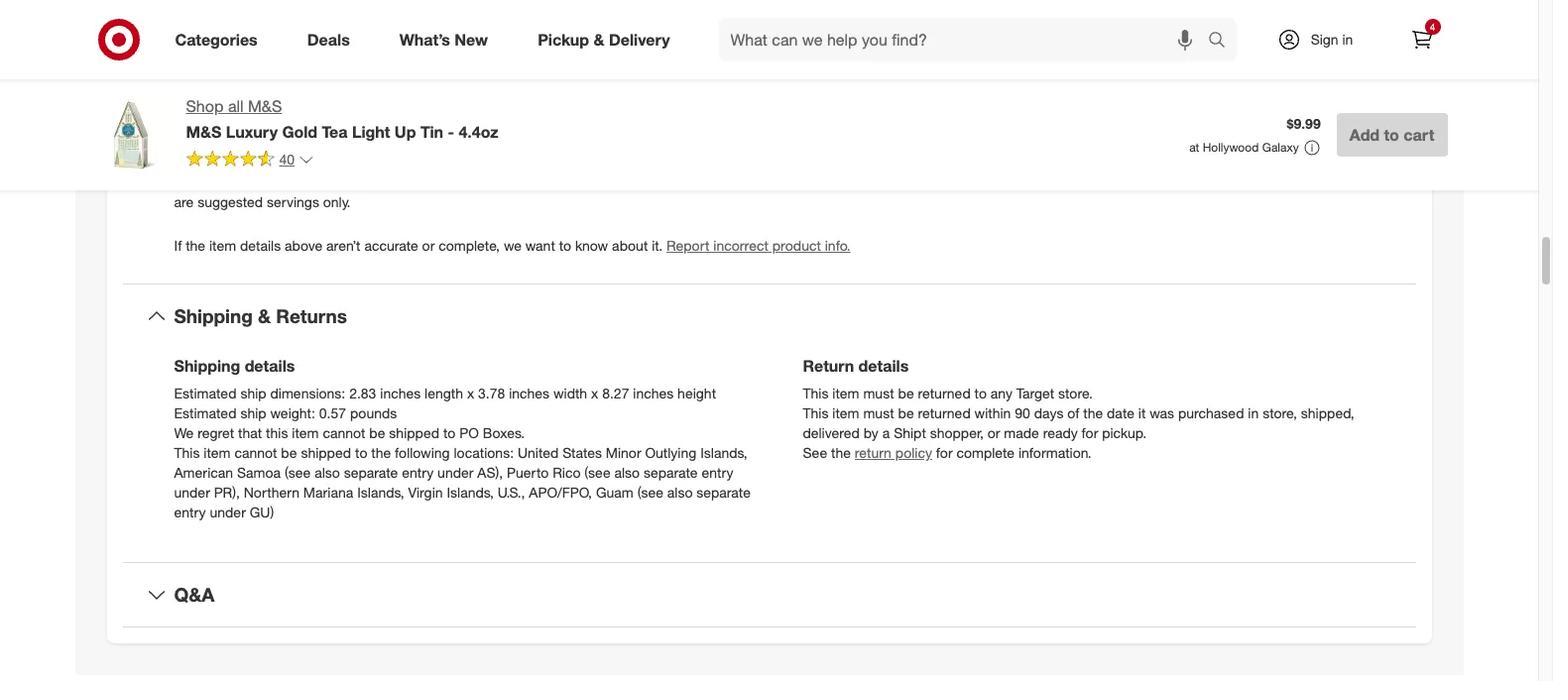 Task type: vqa. For each thing, say whether or not it's contained in the screenshot.
Threshold "link" for 4.5oz Glass Red Mandarin Candle Maroon - Threshold™
no



Task type: locate. For each thing, give the bounding box(es) containing it.
0.57
[[319, 405, 346, 422]]

return
[[855, 445, 892, 461]]

know
[[575, 237, 608, 254]]

cannot up this item cannot be shipped to the following locations: at the bottom of page
[[323, 425, 366, 442]]

and up if
[[1114, 134, 1137, 151]]

specific up servings
[[313, 174, 361, 191]]

product
[[1016, 114, 1065, 131], [494, 134, 543, 151], [1004, 134, 1052, 151], [1259, 154, 1308, 171], [773, 237, 821, 254]]

1 horizontal spatial our
[[1162, 114, 1183, 131]]

advice
[[1117, 174, 1157, 191]]

1 vertical spatial m&s
[[186, 122, 222, 142]]

in left store, at the right bottom
[[1249, 405, 1259, 422]]

target left does
[[490, 114, 528, 131]]

that down occasion,
[[692, 154, 716, 171]]

complete, up do
[[191, 134, 252, 151]]

1 vertical spatial not
[[220, 154, 241, 171]]

q&a button
[[123, 564, 1416, 627]]

inches
[[380, 385, 421, 402], [509, 385, 550, 402], [633, 385, 674, 402]]

are down questions. at the left top
[[174, 194, 194, 211]]

1 vertical spatial concerns
[[434, 174, 492, 191]]

suggested
[[198, 194, 263, 211]]

2 vertical spatial under
[[210, 504, 246, 521]]

2 horizontal spatial inches
[[633, 385, 674, 402]]

1 vertical spatial in
[[1249, 405, 1259, 422]]

2 inches from the left
[[509, 385, 550, 402]]

40 link
[[186, 150, 315, 172]]

at hollywood galaxy
[[1190, 140, 1299, 155]]

shipping
[[174, 305, 253, 328], [174, 356, 240, 376]]

you down rely
[[253, 174, 276, 191]]

this inside "shipping details estimated ship dimensions: 2.83 inches length x 3.78 inches width x 8.27 inches height estimated ship weight: 0.57 pounds we regret that this item cannot be shipped to po boxes."
[[266, 425, 288, 442]]

& right pickup
[[594, 29, 605, 49]]

under down american
[[174, 484, 210, 501]]

separate
[[344, 464, 398, 481], [644, 464, 698, 481], [697, 484, 751, 501]]

1 vertical spatial shipped
[[301, 445, 351, 461]]

islands, right the outlying
[[701, 445, 748, 461]]

0 horizontal spatial contact
[[810, 174, 857, 191]]

0 vertical spatial &
[[594, 29, 605, 49]]

0 vertical spatial mobile
[[1235, 114, 1277, 131]]

healthcare
[[365, 174, 430, 191], [948, 174, 1013, 191]]

the up please
[[790, 154, 809, 171]]

2 horizontal spatial and
[[1114, 134, 1137, 151]]

0 vertical spatial contact
[[926, 154, 973, 171]]

to inside return details this item must be returned to any target store. this item must be returned within 90 days of the date it was purchased in store, shipped, delivered by a shipt shopper, or made ready for pickup. see the return policy for complete information.
[[975, 385, 987, 402]]

ingredient,
[[830, 114, 896, 131]]

mobile down manufacturers.
[[586, 154, 628, 171]]

regret
[[198, 425, 234, 442]]

1 horizontal spatial if
[[242, 174, 250, 191]]

1 horizontal spatial target
[[1017, 385, 1055, 402]]

delivered
[[803, 425, 860, 442]]

also down 'minor'
[[615, 464, 640, 481]]

1 horizontal spatial also
[[615, 464, 640, 481]]

0 horizontal spatial web
[[538, 154, 565, 171]]

2 shipping from the top
[[174, 356, 240, 376]]

1 horizontal spatial specific
[[1207, 154, 1255, 171]]

complete, inside grocery disclaimer content on this site is for reference purposes only.  target does not represent or warrant that the nutrition, ingredient, allergen and other product information on our web or mobile sites are accurate or complete, since this information comes from the product manufacturers.  on occasion, manufacturers may improve or change their product formulas and update their labels.  we recommend that you do not rely solely on the information presented on our web or mobile sites and that you review the product's label or contact the manufacturer directly if you have specific product concerns or questions.  if you have specific healthcare concerns or questions about the products displayed, please contact your licensed healthcare professional for advice or answers.  any additional pictures are suggested servings only.
[[191, 134, 252, 151]]

mobile
[[1235, 114, 1277, 131], [586, 154, 628, 171]]

if
[[242, 174, 250, 191], [174, 237, 182, 254]]

this down return
[[803, 385, 829, 402]]

imported
[[222, 34, 280, 51]]

on
[[643, 134, 662, 151]]

or down manufacturers.
[[569, 154, 582, 171]]

0 horizontal spatial x
[[467, 385, 474, 402]]

this down weight:
[[266, 425, 288, 442]]

concerns down presented
[[434, 174, 492, 191]]

you
[[174, 154, 197, 171], [719, 154, 742, 171], [1147, 154, 1170, 171], [253, 174, 276, 191]]

not up manufacturers.
[[567, 114, 587, 131]]

the up manufacturers
[[748, 114, 768, 131]]

displayed,
[[699, 174, 762, 191]]

1 vertical spatial &
[[258, 305, 271, 328]]

& inside dropdown button
[[258, 305, 271, 328]]

shipped
[[389, 425, 440, 442], [301, 445, 351, 461]]

m&s down shop
[[186, 122, 222, 142]]

0 vertical spatial estimated
[[174, 385, 237, 402]]

2 their from the left
[[1189, 134, 1216, 151]]

information down reference
[[318, 134, 389, 151]]

also up the mariana
[[315, 464, 340, 481]]

return details this item must be returned to any target store. this item must be returned within 90 days of the date it was purchased in store, shipped, delivered by a shipt shopper, or made ready for pickup. see the return policy for complete information.
[[803, 356, 1355, 461]]

that left "cart"
[[1366, 134, 1390, 151]]

1 vertical spatial and
[[1114, 134, 1137, 151]]

information
[[1069, 114, 1139, 131], [318, 134, 389, 151], [353, 154, 423, 171]]

for down the directly on the right
[[1096, 174, 1113, 191]]

(see right guam
[[638, 484, 664, 501]]

american
[[174, 464, 233, 481]]

have up servings
[[280, 174, 309, 191]]

m&s up 'luxury'
[[248, 96, 282, 116]]

(see
[[285, 464, 311, 481], [585, 464, 611, 481], [638, 484, 664, 501]]

this down disclaimer
[[247, 114, 270, 131]]

to inside "shipping details estimated ship dimensions: 2.83 inches length x 3.78 inches width x 8.27 inches height estimated ship weight: 0.57 pounds we regret that this item cannot be shipped to po boxes."
[[444, 425, 456, 442]]

this
[[803, 385, 829, 402], [803, 405, 829, 422], [174, 445, 200, 461]]

shipping for shipping details estimated ship dimensions: 2.83 inches length x 3.78 inches width x 8.27 inches height estimated ship weight: 0.57 pounds we regret that this item cannot be shipped to po boxes.
[[174, 356, 240, 376]]

1 shipping from the top
[[174, 305, 253, 328]]

their
[[972, 134, 1000, 151], [1189, 134, 1216, 151]]

healthcare down change
[[948, 174, 1013, 191]]

or up licensed
[[910, 154, 922, 171]]

returned
[[918, 385, 971, 402], [918, 405, 971, 422]]

1 vertical spatial returned
[[918, 405, 971, 422]]

2 vertical spatial information
[[353, 154, 423, 171]]

on right solely on the left top of page
[[310, 154, 326, 171]]

also down the outlying
[[668, 484, 693, 501]]

not right do
[[220, 154, 241, 171]]

are up recommend
[[1313, 114, 1333, 131]]

1 horizontal spatial &
[[594, 29, 605, 49]]

1 vertical spatial this
[[803, 405, 829, 422]]

item inside "shipping details estimated ship dimensions: 2.83 inches length x 3.78 inches width x 8.27 inches height estimated ship weight: 0.57 pounds we regret that this item cannot be shipped to po boxes."
[[292, 425, 319, 442]]

m&s
[[248, 96, 282, 116], [186, 122, 222, 142]]

0 vertical spatial shipping
[[174, 305, 253, 328]]

1 horizontal spatial x
[[591, 385, 599, 402]]

under down locations:
[[438, 464, 474, 481]]

2 healthcare from the left
[[948, 174, 1013, 191]]

0 horizontal spatial in
[[1249, 405, 1259, 422]]

is
[[299, 114, 309, 131]]

details inside "shipping details estimated ship dimensions: 2.83 inches length x 3.78 inches width x 8.27 inches height estimated ship weight: 0.57 pounds we regret that this item cannot be shipped to po boxes."
[[245, 356, 295, 376]]

for
[[313, 114, 330, 131], [1096, 174, 1113, 191], [1082, 425, 1099, 442], [936, 445, 953, 461]]

other
[[980, 114, 1012, 131]]

and
[[953, 114, 976, 131], [1114, 134, 1137, 151], [664, 154, 688, 171]]

item down weight:
[[292, 425, 319, 442]]

0 horizontal spatial islands,
[[357, 484, 405, 501]]

cannot up samoa
[[235, 445, 277, 461]]

0 vertical spatial we
[[1264, 134, 1283, 151]]

1 vertical spatial sites
[[632, 154, 661, 171]]

x left 3.78
[[467, 385, 474, 402]]

grocery disclaimer content on this site is for reference purposes only.  target does not represent or warrant that the nutrition, ingredient, allergen and other product information on our web or mobile sites are accurate or complete, since this information comes from the product manufacturers.  on occasion, manufacturers may improve or change their product formulas and update their labels.  we recommend that you do not rely solely on the information presented on our web or mobile sites and that you review the product's label or contact the manufacturer directly if you have specific product concerns or questions.  if you have specific healthcare concerns or questions about the products displayed, please contact your licensed healthcare professional for advice or answers.  any additional pictures are suggested servings only.
[[174, 95, 1391, 211]]

1 vertical spatial cannot
[[235, 445, 277, 461]]

0 vertical spatial complete,
[[191, 134, 252, 151]]

shipping left returns
[[174, 305, 253, 328]]

or down content
[[174, 134, 187, 151]]

2 must from the top
[[864, 405, 895, 422]]

entry
[[402, 464, 434, 481], [702, 464, 734, 481], [174, 504, 206, 521]]

& left returns
[[258, 305, 271, 328]]

2 vertical spatial this
[[266, 425, 288, 442]]

in right sign
[[1343, 31, 1354, 48]]

1 horizontal spatial are
[[1313, 114, 1333, 131]]

(see down the 'states'
[[585, 464, 611, 481]]

or
[[654, 114, 666, 131], [1218, 114, 1231, 131], [174, 134, 187, 151], [906, 134, 918, 151], [569, 154, 582, 171], [910, 154, 922, 171], [1373, 154, 1386, 171], [495, 174, 508, 191], [1161, 174, 1174, 191], [422, 237, 435, 254], [988, 425, 1001, 442]]

samoa
[[237, 464, 281, 481]]

0 vertical spatial m&s
[[248, 96, 282, 116]]

1 vertical spatial if
[[174, 237, 182, 254]]

new
[[455, 29, 488, 49]]

do
[[200, 154, 217, 171]]

entry down american
[[174, 504, 206, 521]]

1 vertical spatial specific
[[313, 174, 361, 191]]

1 horizontal spatial in
[[1343, 31, 1354, 48]]

this up american
[[174, 445, 200, 461]]

1 vertical spatial complete,
[[439, 237, 500, 254]]

presented
[[427, 154, 490, 171]]

1 vertical spatial under
[[174, 484, 210, 501]]

2 horizontal spatial entry
[[702, 464, 734, 481]]

shipped up "following"
[[389, 425, 440, 442]]

1 vertical spatial estimated
[[174, 405, 237, 422]]

1 returned from the top
[[918, 385, 971, 402]]

products
[[640, 174, 695, 191]]

islands,
[[701, 445, 748, 461], [357, 484, 405, 501], [447, 484, 494, 501]]

0 horizontal spatial and
[[664, 154, 688, 171]]

mobile up labels.
[[1235, 114, 1277, 131]]

information down "comes"
[[353, 154, 423, 171]]

want
[[526, 237, 555, 254]]

about inside grocery disclaimer content on this site is for reference purposes only.  target does not represent or warrant that the nutrition, ingredient, allergen and other product information on our web or mobile sites are accurate or complete, since this information comes from the product manufacturers.  on occasion, manufacturers may improve or change their product formulas and update their labels.  we recommend that you do not rely solely on the information presented on our web or mobile sites and that you review the product's label or contact the manufacturer directly if you have specific product concerns or questions.  if you have specific healthcare concerns or questions about the products displayed, please contact your licensed healthcare professional for advice or answers.  any additional pictures are suggested servings only.
[[576, 174, 612, 191]]

1 inches from the left
[[380, 385, 421, 402]]

a
[[883, 425, 890, 442]]

x
[[467, 385, 474, 402], [591, 385, 599, 402]]

shipping inside dropdown button
[[174, 305, 253, 328]]

add
[[1350, 125, 1380, 145]]

sites down on
[[632, 154, 661, 171]]

if inside grocery disclaimer content on this site is for reference purposes only.  target does not represent or warrant that the nutrition, ingredient, allergen and other product information on our web or mobile sites are accurate or complete, since this information comes from the product manufacturers.  on occasion, manufacturers may improve or change their product formulas and update their labels.  we recommend that you do not rely solely on the information presented on our web or mobile sites and that you review the product's label or contact the manufacturer directly if you have specific product concerns or questions.  if you have specific healthcare concerns or questions about the products displayed, please contact your licensed healthcare professional for advice or answers.  any additional pictures are suggested servings only.
[[242, 174, 250, 191]]

delivery
[[609, 29, 670, 49]]

0 vertical spatial under
[[438, 464, 474, 481]]

1 horizontal spatial shipped
[[389, 425, 440, 442]]

categories
[[175, 29, 258, 49]]

2 returned from the top
[[918, 405, 971, 422]]

0 horizontal spatial target
[[490, 114, 528, 131]]

1 horizontal spatial islands,
[[447, 484, 494, 501]]

light
[[352, 122, 390, 142]]

2 horizontal spatial islands,
[[701, 445, 748, 461]]

contact down change
[[926, 154, 973, 171]]

information up formulas
[[1069, 114, 1139, 131]]

nutrition,
[[772, 114, 826, 131]]

inches right 3.78
[[509, 385, 550, 402]]

0 vertical spatial web
[[1186, 114, 1214, 131]]

deals link
[[290, 18, 375, 62]]

islands, down as),
[[447, 484, 494, 501]]

0 vertical spatial and
[[953, 114, 976, 131]]

for right is
[[313, 114, 330, 131]]

pictures
[[1328, 174, 1378, 191]]

details up dimensions:
[[245, 356, 295, 376]]

0 vertical spatial cannot
[[323, 425, 366, 442]]

shipped inside "shipping details estimated ship dimensions: 2.83 inches length x 3.78 inches width x 8.27 inches height estimated ship weight: 0.57 pounds we regret that this item cannot be shipped to po boxes."
[[389, 425, 440, 442]]

1 vertical spatial mobile
[[586, 154, 628, 171]]

ship left weight:
[[240, 405, 266, 422]]

must
[[864, 385, 895, 402], [864, 405, 895, 422]]

pickup
[[538, 29, 589, 49]]

ship
[[240, 385, 266, 402], [240, 405, 266, 422]]

1 horizontal spatial accurate
[[1337, 114, 1391, 131]]

1 horizontal spatial not
[[567, 114, 587, 131]]

in
[[1343, 31, 1354, 48], [1249, 405, 1259, 422]]

galaxy
[[1263, 140, 1299, 155]]

0 horizontal spatial m&s
[[186, 122, 222, 142]]

details inside return details this item must be returned to any target store. this item must be returned within 90 days of the date it was purchased in store, shipped, delivered by a shipt shopper, or made ready for pickup. see the return policy for complete information.
[[859, 356, 909, 376]]

details for return
[[859, 356, 909, 376]]

solely
[[270, 154, 306, 171]]

if down questions. at the left top
[[174, 237, 182, 254]]

0 horizontal spatial complete,
[[191, 134, 252, 151]]

or down allergen
[[906, 134, 918, 151]]

the down "delivered"
[[831, 445, 851, 461]]

40
[[279, 151, 295, 168]]

0 horizontal spatial mobile
[[586, 154, 628, 171]]

0 vertical spatial in
[[1343, 31, 1354, 48]]

to right add
[[1385, 125, 1400, 145]]

1 horizontal spatial sites
[[1280, 114, 1309, 131]]

web
[[1186, 114, 1214, 131], [538, 154, 565, 171]]

0 horizontal spatial accurate
[[365, 237, 418, 254]]

0 vertical spatial only.
[[459, 114, 486, 131]]

1 horizontal spatial their
[[1189, 134, 1216, 151]]

1 vertical spatial we
[[174, 425, 194, 442]]

was
[[1150, 405, 1175, 422]]

0 horizontal spatial have
[[280, 174, 309, 191]]

0 vertical spatial shipped
[[389, 425, 440, 442]]

the down tea
[[329, 154, 349, 171]]

only. right servings
[[323, 194, 351, 211]]

or down add to cart
[[1373, 154, 1386, 171]]

2 vertical spatial and
[[664, 154, 688, 171]]

we inside grocery disclaimer content on this site is for reference purposes only.  target does not represent or warrant that the nutrition, ingredient, allergen and other product information on our web or mobile sites are accurate or complete, since this information comes from the product manufacturers.  on occasion, manufacturers may improve or change their product formulas and update their labels.  we recommend that you do not rely solely on the information presented on our web or mobile sites and that you review the product's label or contact the manufacturer directly if you have specific product concerns or questions.  if you have specific healthcare concerns or questions about the products displayed, please contact your licensed healthcare professional for advice or answers.  any additional pictures are suggested servings only.
[[1264, 134, 1283, 151]]

concerns up the pictures
[[1311, 154, 1369, 171]]

any
[[1236, 174, 1260, 191]]

concerns
[[1311, 154, 1369, 171], [434, 174, 492, 191]]

or down the within
[[988, 425, 1001, 442]]

item down return
[[833, 385, 860, 402]]

1 horizontal spatial inches
[[509, 385, 550, 402]]

0 vertical spatial concerns
[[1311, 154, 1369, 171]]

recommend
[[1287, 134, 1362, 151]]

additional
[[1263, 174, 1324, 191]]

u.s.,
[[498, 484, 525, 501]]

-
[[448, 122, 454, 142]]

0 vertical spatial if
[[242, 174, 250, 191]]

0 vertical spatial must
[[864, 385, 895, 402]]

their down the other
[[972, 134, 1000, 151]]

1 horizontal spatial healthcare
[[948, 174, 1013, 191]]

0 horizontal spatial specific
[[313, 174, 361, 191]]

1 horizontal spatial m&s
[[248, 96, 282, 116]]

(see up "northern"
[[285, 464, 311, 481]]

have up answers.
[[1174, 154, 1203, 171]]

1 vertical spatial target
[[1017, 385, 1055, 402]]

this up "delivered"
[[803, 405, 829, 422]]

complete,
[[191, 134, 252, 151], [439, 237, 500, 254]]

within
[[975, 405, 1011, 422]]

origin
[[174, 34, 214, 51]]

target inside grocery disclaimer content on this site is for reference purposes only.  target does not represent or warrant that the nutrition, ingredient, allergen and other product information on our web or mobile sites are accurate or complete, since this information comes from the product manufacturers.  on occasion, manufacturers may improve or change their product formulas and update their labels.  we recommend that you do not rely solely on the information presented on our web or mobile sites and that you review the product's label or contact the manufacturer directly if you have specific product concerns or questions.  if you have specific healthcare concerns or questions about the products displayed, please contact your licensed healthcare professional for advice or answers.  any additional pictures are suggested servings only.
[[490, 114, 528, 131]]

their left labels.
[[1189, 134, 1216, 151]]

web up at
[[1186, 114, 1214, 131]]

about down manufacturers.
[[576, 174, 612, 191]]

accurate up recommend
[[1337, 114, 1391, 131]]

pounds
[[350, 405, 397, 422]]

on down 4.4oz
[[494, 154, 510, 171]]

1 estimated from the top
[[174, 385, 237, 402]]

0 horizontal spatial inches
[[380, 385, 421, 402]]

this down is
[[292, 134, 315, 151]]

0 horizontal spatial healthcare
[[365, 174, 430, 191]]

0 vertical spatial returned
[[918, 385, 971, 402]]

and up products
[[664, 154, 688, 171]]

we right labels.
[[1264, 134, 1283, 151]]

our up update
[[1162, 114, 1183, 131]]

improve
[[852, 134, 902, 151]]

1 horizontal spatial cannot
[[323, 425, 366, 442]]

target up the 90
[[1017, 385, 1055, 402]]

shipping inside "shipping details estimated ship dimensions: 2.83 inches length x 3.78 inches width x 8.27 inches height estimated ship weight: 0.57 pounds we regret that this item cannot be shipped to po boxes."
[[174, 356, 240, 376]]

since
[[256, 134, 289, 151]]

shipped up the mariana
[[301, 445, 351, 461]]

united
[[518, 445, 559, 461]]

policy
[[896, 445, 933, 461]]

complete, left "we"
[[439, 237, 500, 254]]

labels.
[[1220, 134, 1260, 151]]



Task type: describe. For each thing, give the bounding box(es) containing it.
puerto
[[507, 464, 549, 481]]

1 vertical spatial accurate
[[365, 237, 418, 254]]

shipping for shipping & returns
[[174, 305, 253, 328]]

of
[[1068, 405, 1080, 422]]

tin
[[421, 122, 444, 142]]

2 x from the left
[[591, 385, 599, 402]]

locations:
[[454, 445, 514, 461]]

the right from
[[470, 134, 490, 151]]

details left above in the left top of the page
[[240, 237, 281, 254]]

for right the ready
[[1082, 425, 1099, 442]]

or left "we"
[[422, 237, 435, 254]]

you left do
[[174, 154, 197, 171]]

0 vertical spatial sites
[[1280, 114, 1309, 131]]

for down shopper,
[[936, 445, 953, 461]]

days
[[1035, 405, 1064, 422]]

item up "delivered"
[[833, 405, 860, 422]]

sign in link
[[1261, 18, 1385, 62]]

questions.
[[174, 174, 238, 191]]

to right want at the top left of the page
[[559, 237, 572, 254]]

0 horizontal spatial not
[[220, 154, 241, 171]]

What can we help you find? suggestions appear below search field
[[719, 18, 1213, 62]]

0 horizontal spatial (see
[[285, 464, 311, 481]]

that right warrant on the left of page
[[721, 114, 745, 131]]

it
[[1139, 405, 1146, 422]]

0 horizontal spatial are
[[174, 194, 194, 211]]

0 horizontal spatial sites
[[632, 154, 661, 171]]

store.
[[1059, 385, 1093, 402]]

0 vertical spatial have
[[1174, 154, 1203, 171]]

item down suggested
[[209, 237, 236, 254]]

shipped,
[[1302, 405, 1355, 422]]

shipping & returns
[[174, 305, 347, 328]]

to down pounds
[[355, 445, 368, 461]]

target inside return details this item must be returned to any target store. this item must be returned within 90 days of the date it was purchased in store, shipped, delivered by a shipt shopper, or made ready for pickup. see the return policy for complete information.
[[1017, 385, 1055, 402]]

ready
[[1043, 425, 1078, 442]]

above
[[285, 237, 323, 254]]

or right advice
[[1161, 174, 1174, 191]]

1 must from the top
[[864, 385, 895, 402]]

1 horizontal spatial and
[[953, 114, 976, 131]]

content
[[174, 114, 224, 131]]

sign
[[1311, 31, 1339, 48]]

directly
[[1087, 154, 1133, 171]]

represent
[[591, 114, 650, 131]]

or up on
[[654, 114, 666, 131]]

0 vertical spatial this
[[803, 385, 829, 402]]

details for shipping
[[245, 356, 295, 376]]

return policy link
[[855, 445, 933, 461]]

allergen
[[900, 114, 949, 131]]

grocery
[[174, 95, 228, 111]]

2 estimated from the top
[[174, 405, 237, 422]]

all
[[228, 96, 244, 116]]

complete
[[957, 445, 1015, 461]]

& for pickup
[[594, 29, 605, 49]]

does
[[532, 114, 563, 131]]

image of m&s luxury gold tea light up tin - 4.4oz image
[[91, 95, 170, 175]]

shipt
[[894, 425, 927, 442]]

1 horizontal spatial mobile
[[1235, 114, 1277, 131]]

occasion,
[[665, 134, 725, 151]]

boxes.
[[483, 425, 525, 442]]

pickup.
[[1103, 425, 1147, 442]]

review
[[746, 154, 786, 171]]

$9.99
[[1287, 115, 1321, 132]]

item down regret
[[204, 445, 231, 461]]

it.
[[652, 237, 663, 254]]

categories link
[[158, 18, 282, 62]]

0 vertical spatial information
[[1069, 114, 1139, 131]]

label
[[876, 154, 906, 171]]

or left questions
[[495, 174, 508, 191]]

formulas
[[1056, 134, 1110, 151]]

accurate inside grocery disclaimer content on this site is for reference purposes only.  target does not represent or warrant that the nutrition, ingredient, allergen and other product information on our web or mobile sites are accurate or complete, since this information comes from the product manufacturers.  on occasion, manufacturers may improve or change their product formulas and update their labels.  we recommend that you do not rely solely on the information presented on our web or mobile sites and that you review the product's label or contact the manufacturer directly if you have specific product concerns or questions.  if you have specific healthcare concerns or questions about the products displayed, please contact your licensed healthcare professional for advice or answers.  any additional pictures are suggested servings only.
[[1337, 114, 1391, 131]]

1 horizontal spatial concerns
[[1311, 154, 1369, 171]]

1 horizontal spatial complete,
[[439, 237, 500, 254]]

0 horizontal spatial entry
[[174, 504, 206, 521]]

as),
[[478, 464, 503, 481]]

may
[[822, 134, 848, 151]]

made
[[1004, 425, 1040, 442]]

at
[[1190, 140, 1200, 155]]

0 vertical spatial specific
[[1207, 154, 1255, 171]]

the down pounds
[[371, 445, 391, 461]]

to inside button
[[1385, 125, 1400, 145]]

1 vertical spatial information
[[318, 134, 389, 151]]

4
[[1430, 21, 1436, 33]]

united states minor outlying islands, american samoa (see also separate entry under as), puerto rico (see also separate entry under pr), northern mariana islands, virgin islands, u.s., apo/fpo, guam (see also separate entry under gu)
[[174, 445, 751, 521]]

outlying
[[645, 445, 697, 461]]

tea
[[322, 122, 348, 142]]

shop all m&s m&s luxury gold tea light up tin - 4.4oz
[[186, 96, 499, 142]]

product's
[[813, 154, 872, 171]]

1 horizontal spatial entry
[[402, 464, 434, 481]]

from
[[438, 134, 467, 151]]

1 vertical spatial have
[[280, 174, 309, 191]]

site
[[273, 114, 295, 131]]

90
[[1015, 405, 1031, 422]]

disclaimer
[[231, 95, 302, 111]]

or inside return details this item must be returned to any target store. this item must be returned within 90 days of the date it was purchased in store, shipped, delivered by a shipt shopper, or made ready for pickup. see the return policy for complete information.
[[988, 425, 1001, 442]]

8.27
[[602, 385, 629, 402]]

3 inches from the left
[[633, 385, 674, 402]]

deals
[[307, 29, 350, 49]]

0 vertical spatial are
[[1313, 114, 1333, 131]]

0 horizontal spatial our
[[513, 154, 534, 171]]

on right shop
[[228, 114, 244, 131]]

in inside return details this item must be returned to any target store. this item must be returned within 90 days of the date it was purchased in store, shipped, delivered by a shipt shopper, or made ready for pickup. see the return policy for complete information.
[[1249, 405, 1259, 422]]

the right of
[[1084, 405, 1103, 422]]

questions
[[512, 174, 573, 191]]

virgin
[[408, 484, 443, 501]]

0 horizontal spatial also
[[315, 464, 340, 481]]

the left products
[[616, 174, 636, 191]]

manufacturers
[[729, 134, 818, 151]]

2 ship from the top
[[240, 405, 266, 422]]

gold
[[282, 122, 318, 142]]

1 their from the left
[[972, 134, 1000, 151]]

& for shipping
[[258, 305, 271, 328]]

4.4oz
[[459, 122, 499, 142]]

this item cannot be shipped to the following locations:
[[174, 445, 514, 461]]

you up 'displayed,'
[[719, 154, 742, 171]]

if
[[1136, 154, 1144, 171]]

that inside "shipping details estimated ship dimensions: 2.83 inches length x 3.78 inches width x 8.27 inches height estimated ship weight: 0.57 pounds we regret that this item cannot be shipped to po boxes."
[[238, 425, 262, 442]]

the down suggested
[[186, 237, 205, 254]]

1 vertical spatial only.
[[323, 194, 351, 211]]

1 vertical spatial about
[[612, 237, 648, 254]]

1 vertical spatial this
[[292, 134, 315, 151]]

aren't
[[326, 237, 361, 254]]

we inside "shipping details estimated ship dimensions: 2.83 inches length x 3.78 inches width x 8.27 inches height estimated ship weight: 0.57 pounds we regret that this item cannot be shipped to po boxes."
[[174, 425, 194, 442]]

change
[[922, 134, 968, 151]]

rico
[[553, 464, 581, 481]]

be inside "shipping details estimated ship dimensions: 2.83 inches length x 3.78 inches width x 8.27 inches height estimated ship weight: 0.57 pounds we regret that this item cannot be shipped to po boxes."
[[369, 425, 385, 442]]

cannot inside "shipping details estimated ship dimensions: 2.83 inches length x 3.78 inches width x 8.27 inches height estimated ship weight: 0.57 pounds we regret that this item cannot be shipped to po boxes."
[[323, 425, 366, 442]]

pickup & delivery link
[[521, 18, 695, 62]]

2 horizontal spatial also
[[668, 484, 693, 501]]

2 vertical spatial this
[[174, 445, 200, 461]]

luxury
[[226, 122, 278, 142]]

or up labels.
[[1218, 114, 1231, 131]]

minor
[[606, 445, 642, 461]]

hollywood
[[1203, 140, 1260, 155]]

we
[[504, 237, 522, 254]]

0 vertical spatial not
[[567, 114, 587, 131]]

2 horizontal spatial (see
[[638, 484, 664, 501]]

0 horizontal spatial cannot
[[235, 445, 277, 461]]

servings
[[267, 194, 319, 211]]

1 horizontal spatial (see
[[585, 464, 611, 481]]

on up update
[[1143, 114, 1158, 131]]

purchased
[[1179, 405, 1245, 422]]

1 ship from the top
[[240, 385, 266, 402]]

shopper,
[[930, 425, 984, 442]]

0 vertical spatial this
[[247, 114, 270, 131]]

1 x from the left
[[467, 385, 474, 402]]

3.78
[[478, 385, 505, 402]]

1 horizontal spatial web
[[1186, 114, 1214, 131]]

sign in
[[1311, 31, 1354, 48]]

height
[[678, 385, 716, 402]]

1 horizontal spatial only.
[[459, 114, 486, 131]]

the down the other
[[977, 154, 997, 171]]

guam
[[596, 484, 634, 501]]

rely
[[244, 154, 267, 171]]

weight:
[[270, 405, 315, 422]]

you right if
[[1147, 154, 1170, 171]]

dimensions:
[[270, 385, 346, 402]]

po
[[460, 425, 479, 442]]

reference
[[334, 114, 393, 131]]

report
[[667, 237, 710, 254]]

1 healthcare from the left
[[365, 174, 430, 191]]

0 horizontal spatial if
[[174, 237, 182, 254]]

length
[[425, 385, 463, 402]]



